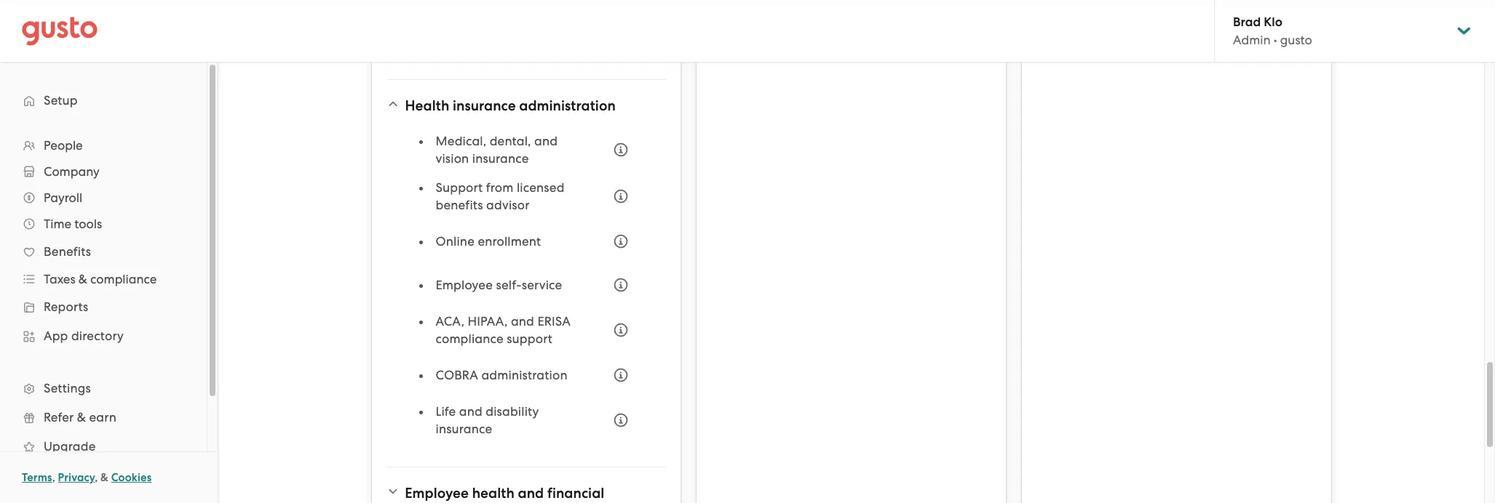 Task type: locate. For each thing, give the bounding box(es) containing it.
health insurance administration button
[[386, 89, 666, 124]]

and right the dental,
[[534, 134, 558, 149]]

& left cookies
[[101, 472, 108, 485]]

cobra
[[436, 368, 478, 383]]

and right health
[[518, 486, 544, 502]]

list containing medical, dental, and vision insurance
[[420, 133, 637, 450]]

insurance inside life and disability insurance
[[436, 422, 492, 437]]

compliance down benefits link
[[90, 272, 157, 287]]

administration inside list
[[482, 368, 568, 383]]

gusto navigation element
[[0, 63, 207, 504]]

refer & earn
[[44, 411, 116, 425]]

, left privacy link
[[52, 472, 55, 485]]

settings link
[[15, 376, 192, 402]]

employee inside employee health and financial benefits
[[405, 486, 469, 502]]

and for dental,
[[534, 134, 558, 149]]

insurance up medical,
[[453, 98, 516, 114]]

compliance
[[90, 272, 157, 287], [436, 332, 504, 347]]

disability
[[486, 405, 539, 419]]

0 horizontal spatial list
[[0, 133, 207, 491]]

klo
[[1264, 15, 1283, 30]]

2 vertical spatial insurance
[[436, 422, 492, 437]]

and inside aca, hipaa, and erisa compliance support
[[511, 315, 534, 329]]

0 vertical spatial compliance
[[90, 272, 157, 287]]

and for hipaa,
[[511, 315, 534, 329]]

& for compliance
[[78, 272, 87, 287]]

and for health
[[518, 486, 544, 502]]

& right taxes
[[78, 272, 87, 287]]

& inside dropdown button
[[78, 272, 87, 287]]

setup link
[[15, 87, 192, 114]]

•
[[1274, 33, 1278, 47]]

administration
[[519, 98, 616, 114], [482, 368, 568, 383]]

1 vertical spatial employee
[[405, 486, 469, 502]]

refer & earn link
[[15, 405, 192, 431]]

1 vertical spatial insurance
[[472, 151, 529, 166]]

0 horizontal spatial ,
[[52, 472, 55, 485]]

and
[[534, 134, 558, 149], [511, 315, 534, 329], [459, 405, 483, 419], [518, 486, 544, 502]]

insurance inside medical, dental, and vision insurance
[[472, 151, 529, 166]]

and right life
[[459, 405, 483, 419]]

benefits link
[[15, 239, 192, 265]]

aca, hipaa, and erisa compliance support
[[436, 315, 571, 347]]

life
[[436, 405, 456, 419]]

time tools
[[44, 217, 102, 232]]

insurance
[[453, 98, 516, 114], [472, 151, 529, 166], [436, 422, 492, 437]]

1 vertical spatial benefits
[[405, 503, 458, 504]]

reports link
[[15, 294, 192, 320]]

0 vertical spatial administration
[[519, 98, 616, 114]]

settings
[[44, 382, 91, 396]]

advisor
[[486, 198, 530, 213]]

&
[[78, 272, 87, 287], [77, 411, 86, 425], [101, 472, 108, 485]]

1 vertical spatial &
[[77, 411, 86, 425]]

& left earn
[[77, 411, 86, 425]]

terms , privacy , & cookies
[[22, 472, 152, 485]]

cobra administration
[[436, 368, 568, 383]]

company button
[[15, 159, 192, 185]]

0 vertical spatial &
[[78, 272, 87, 287]]

benefits inside employee health and financial benefits
[[405, 503, 458, 504]]

1 vertical spatial administration
[[482, 368, 568, 383]]

benefits
[[436, 198, 483, 213], [405, 503, 458, 504]]

licensed
[[517, 181, 565, 195]]

gusto
[[1281, 33, 1313, 47]]

benefits inside support from licensed benefits advisor
[[436, 198, 483, 213]]

2 list from the left
[[420, 133, 637, 450]]

insurance down life
[[436, 422, 492, 437]]

1 vertical spatial compliance
[[436, 332, 504, 347]]

and up support
[[511, 315, 534, 329]]

employee up aca,
[[436, 278, 493, 293]]

1 horizontal spatial ,
[[95, 472, 98, 485]]

payroll button
[[15, 185, 192, 211]]

and inside medical, dental, and vision insurance
[[534, 134, 558, 149]]

tools
[[74, 217, 102, 232]]

health
[[405, 98, 449, 114]]

0 vertical spatial employee
[[436, 278, 493, 293]]

employee inside list
[[436, 278, 493, 293]]

time
[[44, 217, 71, 232]]

and inside employee health and financial benefits
[[518, 486, 544, 502]]

directory
[[71, 329, 124, 344]]

employee
[[436, 278, 493, 293], [405, 486, 469, 502]]

insurance down the dental,
[[472, 151, 529, 166]]

taxes & compliance
[[44, 272, 157, 287]]

earn
[[89, 411, 116, 425]]

0 vertical spatial benefits
[[436, 198, 483, 213]]

brad
[[1233, 15, 1261, 30]]

administration up the dental,
[[519, 98, 616, 114]]

, down upgrade link
[[95, 472, 98, 485]]

1 horizontal spatial list
[[420, 133, 637, 450]]

dental,
[[490, 134, 531, 149]]

cookies button
[[111, 470, 152, 487]]

from
[[486, 181, 514, 195]]

0 vertical spatial insurance
[[453, 98, 516, 114]]

support
[[507, 332, 553, 347]]

time tools button
[[15, 211, 192, 237]]

1 horizontal spatial compliance
[[436, 332, 504, 347]]

2 vertical spatial &
[[101, 472, 108, 485]]

compliance inside dropdown button
[[90, 272, 157, 287]]

privacy link
[[58, 472, 95, 485]]

taxes & compliance button
[[15, 266, 192, 293]]

administration down support
[[482, 368, 568, 383]]

setup
[[44, 93, 78, 108]]

employee left health
[[405, 486, 469, 502]]

0 horizontal spatial compliance
[[90, 272, 157, 287]]

list
[[0, 133, 207, 491], [420, 133, 637, 450]]

compliance down hipaa,
[[436, 332, 504, 347]]

1 list from the left
[[0, 133, 207, 491]]

,
[[52, 472, 55, 485], [95, 472, 98, 485]]

2 , from the left
[[95, 472, 98, 485]]



Task type: vqa. For each thing, say whether or not it's contained in the screenshot.
SUPPORT FROM LICENSED BENEFITS ADVISOR
yes



Task type: describe. For each thing, give the bounding box(es) containing it.
brad klo admin • gusto
[[1233, 15, 1313, 47]]

life and disability insurance
[[436, 405, 539, 437]]

employee health and financial benefits
[[405, 486, 605, 504]]

self-
[[496, 278, 522, 293]]

app directory link
[[15, 323, 192, 349]]

and inside life and disability insurance
[[459, 405, 483, 419]]

employee for employee self-service
[[436, 278, 493, 293]]

company
[[44, 165, 100, 179]]

employee self-service
[[436, 278, 562, 293]]

service
[[522, 278, 562, 293]]

erisa
[[538, 315, 571, 329]]

financial
[[547, 486, 605, 502]]

app
[[44, 329, 68, 344]]

support from licensed benefits advisor
[[436, 181, 565, 213]]

online enrollment
[[436, 234, 541, 249]]

payroll
[[44, 191, 82, 205]]

refer
[[44, 411, 74, 425]]

people button
[[15, 133, 192, 159]]

compliance inside aca, hipaa, and erisa compliance support
[[436, 332, 504, 347]]

employee health and financial benefits button
[[386, 477, 666, 504]]

terms
[[22, 472, 52, 485]]

support
[[436, 181, 483, 195]]

cookies
[[111, 472, 152, 485]]

reports
[[44, 300, 88, 315]]

taxes
[[44, 272, 75, 287]]

app directory
[[44, 329, 124, 344]]

insurance inside dropdown button
[[453, 98, 516, 114]]

people
[[44, 138, 83, 153]]

list containing people
[[0, 133, 207, 491]]

& for earn
[[77, 411, 86, 425]]

enrollment
[[478, 234, 541, 249]]

online
[[436, 234, 475, 249]]

upgrade link
[[15, 434, 192, 460]]

hipaa,
[[468, 315, 508, 329]]

upgrade
[[44, 440, 96, 454]]

terms link
[[22, 472, 52, 485]]

medical, dental, and vision insurance
[[436, 134, 558, 166]]

aca,
[[436, 315, 465, 329]]

benefits
[[44, 245, 91, 259]]

health insurance administration
[[405, 98, 616, 114]]

employee for employee health and financial benefits
[[405, 486, 469, 502]]

administration inside health insurance administration dropdown button
[[519, 98, 616, 114]]

medical,
[[436, 134, 487, 149]]

privacy
[[58, 472, 95, 485]]

admin
[[1233, 33, 1271, 47]]

1 , from the left
[[52, 472, 55, 485]]

vision
[[436, 151, 469, 166]]

health
[[472, 486, 515, 502]]

home image
[[22, 16, 98, 46]]



